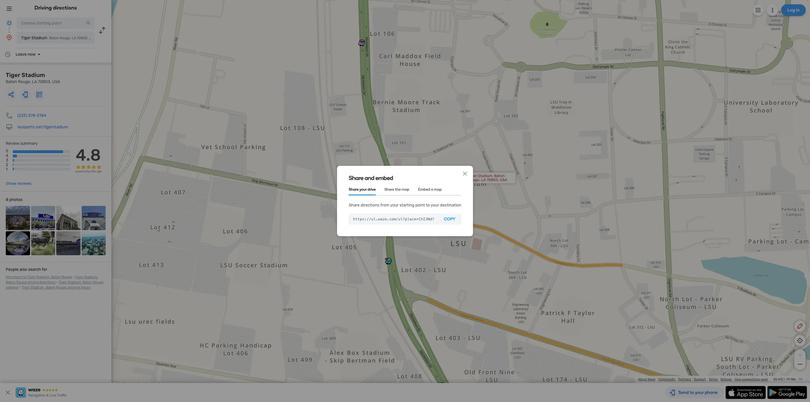 Task type: locate. For each thing, give the bounding box(es) containing it.
copy button
[[438, 214, 462, 225]]

leave now
[[16, 52, 36, 57]]

1 vertical spatial stadium
[[22, 72, 45, 79]]

destination
[[440, 203, 462, 208]]

(225) 578-2184 link
[[17, 113, 46, 118]]

baton
[[49, 36, 59, 40], [6, 79, 17, 84], [494, 174, 505, 178], [51, 275, 61, 280], [6, 281, 15, 285], [83, 281, 92, 285], [46, 286, 55, 290]]

driving
[[35, 5, 52, 11]]

show reviews
[[6, 181, 32, 186]]

2 horizontal spatial la
[[481, 178, 486, 182]]

tiger stadium baton rouge, la 70803, usa
[[21, 36, 96, 40], [6, 72, 60, 84]]

your left drive
[[360, 187, 367, 192]]

directions for share
[[361, 203, 380, 208]]

tiger stadium, baton rouge address
[[6, 281, 104, 290]]

0 vertical spatial la
[[72, 36, 76, 40]]

reviews
[[17, 181, 32, 186]]

support
[[694, 378, 706, 382]]

tiger stadium, baton rouge driving directions link
[[6, 275, 98, 285]]

0 horizontal spatial your
[[360, 187, 367, 192]]

0 vertical spatial stadium
[[31, 36, 47, 40]]

share and embed
[[349, 175, 393, 181]]

image 5 of tiger stadium, baton rouge image
[[6, 231, 30, 256]]

70803, inside tiger stadium, baton rouge, la 70803, usa
[[487, 178, 499, 182]]

1 horizontal spatial to
[[426, 203, 430, 208]]

share up the share your drive
[[349, 175, 364, 181]]

0 vertical spatial directions
[[53, 5, 77, 11]]

rouge
[[62, 275, 72, 280], [16, 281, 27, 285], [93, 281, 104, 285], [56, 286, 67, 290]]

stadium inside the tiger stadium baton rouge, la 70803, usa
[[22, 72, 45, 79]]

2 horizontal spatial 70803,
[[487, 178, 499, 182]]

drive
[[368, 187, 376, 192]]

directions up choose starting point text field
[[53, 5, 77, 11]]

stadium, right x image
[[478, 174, 494, 178]]

map right the a
[[434, 187, 442, 192]]

directions down the directions to tiger stadium, baton rouge link on the bottom
[[39, 281, 56, 285]]

stadium, up hours
[[84, 275, 98, 280]]

8
[[6, 198, 8, 202]]

tiger inside tiger stadium, baton rouge address
[[59, 281, 67, 285]]

image 2 of tiger stadium, baton rouge image
[[31, 206, 55, 230]]

stadium,
[[478, 174, 494, 178], [36, 275, 50, 280], [84, 275, 98, 280], [68, 281, 82, 285], [31, 286, 45, 290]]

2 vertical spatial rouge,
[[468, 178, 480, 182]]

0 vertical spatial rouge,
[[60, 36, 71, 40]]

2 vertical spatial la
[[481, 178, 486, 182]]

2 horizontal spatial your
[[431, 203, 439, 208]]

1 horizontal spatial la
[[72, 36, 76, 40]]

stadium, for hours
[[31, 286, 45, 290]]

directions
[[53, 5, 77, 11], [361, 203, 380, 208], [39, 281, 56, 285]]

share for share directions from your starting point to your destination
[[349, 203, 360, 208]]

directions to tiger stadium, baton rouge
[[6, 275, 72, 280]]

stadium, inside "tiger stadium, baton rouge driving directions"
[[84, 275, 98, 280]]

578-
[[28, 113, 37, 118]]

usa inside tiger stadium, baton rouge, la 70803, usa
[[500, 178, 507, 182]]

lsusports.net/tigerstadium link
[[17, 125, 68, 130]]

baton inside tiger stadium, baton rouge, la 70803, usa
[[494, 174, 505, 178]]

show
[[6, 181, 16, 186]]

terms link
[[709, 378, 718, 382]]

rouge, down x image
[[468, 178, 480, 182]]

tiger stadium, baton rouge, la 70803, usa
[[468, 174, 507, 182]]

community link
[[659, 378, 676, 382]]

stadium down now
[[22, 72, 45, 79]]

la
[[72, 36, 76, 40], [32, 79, 37, 84], [481, 178, 486, 182]]

directions for driving
[[53, 5, 77, 11]]

waze
[[648, 378, 656, 382]]

rouge, down choose starting point text field
[[60, 36, 71, 40]]

image 4 of tiger stadium, baton rouge image
[[82, 206, 106, 230]]

image 7 of tiger stadium, baton rouge image
[[56, 231, 80, 256]]

2 map from the left
[[434, 187, 442, 192]]

share left drive
[[349, 187, 359, 192]]

share your drive
[[349, 187, 376, 192]]

directions inside "tiger stadium, baton rouge driving directions"
[[39, 281, 56, 285]]

share
[[349, 175, 364, 181], [349, 187, 359, 192], [385, 187, 394, 192], [349, 203, 360, 208]]

rouge,
[[60, 36, 71, 40], [18, 79, 31, 84], [468, 178, 480, 182]]

tiger
[[21, 36, 31, 40], [6, 72, 20, 79], [468, 174, 477, 178], [27, 275, 35, 280], [75, 275, 83, 280], [59, 281, 67, 285], [22, 286, 30, 290]]

x image
[[462, 170, 469, 177]]

now
[[28, 52, 36, 57]]

lsusports.net/tigerstadium
[[17, 125, 68, 130]]

2 vertical spatial usa
[[500, 178, 507, 182]]

&
[[46, 394, 49, 398]]

to right point
[[426, 203, 430, 208]]

work
[[761, 378, 768, 382]]

0 horizontal spatial map
[[402, 187, 410, 192]]

stadium up now
[[31, 36, 47, 40]]

la inside tiger stadium, baton rouge, la 70803, usa
[[481, 178, 486, 182]]

2 horizontal spatial usa
[[500, 178, 507, 182]]

0 vertical spatial usa
[[89, 36, 96, 40]]

people
[[6, 267, 19, 272]]

1 vertical spatial la
[[32, 79, 37, 84]]

stadium, inside tiger stadium, baton rouge, la 70803, usa
[[478, 174, 494, 178]]

stadium, for 70803,
[[478, 174, 494, 178]]

stadium, up opening
[[68, 281, 82, 285]]

share down share your drive link
[[349, 203, 360, 208]]

suggestions
[[742, 378, 760, 382]]

baton inside tiger stadium, baton rouge address
[[83, 281, 92, 285]]

1 vertical spatial usa
[[52, 79, 60, 84]]

rouge, down leave now
[[18, 79, 31, 84]]

map
[[402, 187, 410, 192], [434, 187, 442, 192]]

0 horizontal spatial to
[[23, 275, 26, 280]]

a
[[431, 187, 433, 192]]

rouge inside "tiger stadium, baton rouge driving directions"
[[16, 281, 27, 285]]

about waze community partners support terms notices how suggestions work
[[638, 378, 768, 382]]

1 vertical spatial to
[[23, 275, 26, 280]]

zoom out image
[[797, 361, 804, 368]]

link image
[[799, 377, 803, 382]]

None field
[[349, 214, 438, 225]]

0 horizontal spatial rouge,
[[18, 79, 31, 84]]

summary
[[20, 141, 38, 146]]

your right from
[[390, 203, 399, 208]]

4.8
[[76, 146, 101, 165]]

5 4 3 2 1
[[6, 149, 8, 172]]

your
[[360, 187, 367, 192], [390, 203, 399, 208], [431, 203, 439, 208]]

1 horizontal spatial 70803,
[[77, 36, 88, 40]]

0 vertical spatial 70803,
[[77, 36, 88, 40]]

1
[[6, 167, 8, 172]]

share for share the map
[[385, 187, 394, 192]]

stadium, down driving
[[31, 286, 45, 290]]

to
[[426, 203, 430, 208], [23, 275, 26, 280]]

2 vertical spatial 70803,
[[487, 178, 499, 182]]

map right the
[[402, 187, 410, 192]]

partners
[[679, 378, 691, 382]]

4
[[6, 153, 8, 158]]

0 vertical spatial to
[[426, 203, 430, 208]]

leave
[[16, 52, 27, 57]]

2 horizontal spatial rouge,
[[468, 178, 480, 182]]

computer image
[[6, 124, 13, 131]]

directions left from
[[361, 203, 380, 208]]

-
[[786, 378, 787, 382]]

0 horizontal spatial 70803,
[[38, 79, 51, 84]]

image 1 of tiger stadium, baton rouge image
[[6, 206, 30, 230]]

1 vertical spatial directions
[[361, 203, 380, 208]]

1 horizontal spatial map
[[434, 187, 442, 192]]

1 map from the left
[[402, 187, 410, 192]]

traffic
[[57, 394, 67, 398]]

tiger stadium baton rouge, la 70803, usa down choose starting point text field
[[21, 36, 96, 40]]

directions to tiger stadium, baton rouge link
[[6, 275, 72, 280]]

also
[[20, 267, 27, 272]]

pencil image
[[797, 323, 804, 330]]

share left the
[[385, 187, 394, 192]]

stadium, inside tiger stadium, baton rouge address
[[68, 281, 82, 285]]

1 vertical spatial 70803,
[[38, 79, 51, 84]]

70803,
[[77, 36, 88, 40], [38, 79, 51, 84], [487, 178, 499, 182]]

3
[[6, 158, 8, 163]]

to down the also
[[23, 275, 26, 280]]

tiger stadium baton rouge, la 70803, usa down now
[[6, 72, 60, 84]]

copy
[[444, 217, 456, 222]]

2 vertical spatial directions
[[39, 281, 56, 285]]

terms
[[709, 378, 718, 382]]

rouge inside tiger stadium, baton rouge address
[[93, 281, 104, 285]]

your right point
[[431, 203, 439, 208]]



Task type: vqa. For each thing, say whether or not it's contained in the screenshot.
'St,' associated with Poole's
no



Task type: describe. For each thing, give the bounding box(es) containing it.
community
[[659, 378, 676, 382]]

Choose starting point text field
[[17, 17, 95, 29]]

review
[[6, 141, 19, 146]]

30.412
[[774, 378, 783, 382]]

navigation
[[28, 394, 46, 398]]

share the map link
[[385, 184, 410, 196]]

1 horizontal spatial rouge,
[[60, 36, 71, 40]]

tiger inside tiger stadium, baton rouge, la 70803, usa
[[468, 174, 477, 178]]

share for share your drive
[[349, 187, 359, 192]]

embed
[[376, 175, 393, 181]]

driving directions
[[35, 5, 77, 11]]

rouge for opening
[[56, 286, 67, 290]]

navigation & live traffic
[[28, 394, 67, 398]]

zoom in image
[[797, 352, 804, 359]]

directions
[[6, 275, 22, 280]]

0 horizontal spatial usa
[[52, 79, 60, 84]]

0 vertical spatial tiger stadium baton rouge, la 70803, usa
[[21, 36, 96, 40]]

tiger stadium, baton rouge opening hours
[[22, 286, 91, 290]]

how
[[735, 378, 742, 382]]

from
[[381, 203, 389, 208]]

address
[[6, 286, 19, 290]]

hours
[[81, 286, 91, 290]]

8 photos
[[6, 198, 22, 202]]

image 3 of tiger stadium, baton rouge image
[[56, 206, 80, 230]]

notices link
[[721, 378, 732, 382]]

about waze link
[[638, 378, 656, 382]]

review summary
[[6, 141, 38, 146]]

how suggestions work link
[[735, 378, 768, 382]]

call image
[[6, 112, 13, 119]]

|
[[784, 378, 785, 382]]

and
[[365, 175, 375, 181]]

tiger inside "tiger stadium, baton rouge driving directions"
[[75, 275, 83, 280]]

30.412 | -91.186
[[774, 378, 796, 382]]

point
[[416, 203, 425, 208]]

(225) 578-2184
[[17, 113, 46, 118]]

1 horizontal spatial your
[[390, 203, 399, 208]]

location image
[[6, 34, 13, 41]]

partners link
[[679, 378, 691, 382]]

91.186
[[787, 378, 796, 382]]

search
[[28, 267, 41, 272]]

share directions from your starting point to your destination
[[349, 203, 462, 208]]

share your drive link
[[349, 184, 376, 196]]

starting
[[400, 203, 415, 208]]

notices
[[721, 378, 732, 382]]

people also search for
[[6, 267, 47, 272]]

baton inside "tiger stadium, baton rouge driving directions"
[[6, 281, 15, 285]]

image 8 of tiger stadium, baton rouge image
[[82, 231, 106, 256]]

support link
[[694, 378, 706, 382]]

1 vertical spatial rouge,
[[18, 79, 31, 84]]

0 horizontal spatial la
[[32, 79, 37, 84]]

share the map
[[385, 187, 410, 192]]

1 vertical spatial tiger stadium baton rouge, la 70803, usa
[[6, 72, 60, 84]]

clock image
[[4, 51, 11, 58]]

rouge for driving
[[16, 281, 27, 285]]

live
[[50, 394, 56, 398]]

for
[[42, 267, 47, 272]]

about
[[638, 378, 647, 382]]

x image
[[4, 389, 11, 396]]

embed a map link
[[418, 184, 442, 196]]

image 6 of tiger stadium, baton rouge image
[[31, 231, 55, 256]]

the
[[395, 187, 401, 192]]

opening
[[67, 286, 81, 290]]

embed
[[418, 187, 430, 192]]

map for share the map
[[402, 187, 410, 192]]

2184
[[37, 113, 46, 118]]

map for embed a map
[[434, 187, 442, 192]]

5
[[6, 149, 8, 154]]

embed a map
[[418, 187, 442, 192]]

current location image
[[6, 20, 13, 27]]

2
[[6, 163, 8, 168]]

tiger stadium, baton rouge opening hours link
[[22, 286, 91, 290]]

stadium, down for
[[36, 275, 50, 280]]

stadium, for directions
[[84, 275, 98, 280]]

share for share and embed
[[349, 175, 364, 181]]

photos
[[9, 198, 22, 202]]

(225)
[[17, 113, 27, 118]]

tiger stadium, baton rouge address link
[[6, 281, 104, 290]]

rouge, inside tiger stadium, baton rouge, la 70803, usa
[[468, 178, 480, 182]]

1 horizontal spatial usa
[[89, 36, 96, 40]]

rouge for address
[[93, 281, 104, 285]]

tiger stadium, baton rouge driving directions
[[6, 275, 98, 285]]

driving
[[27, 281, 39, 285]]



